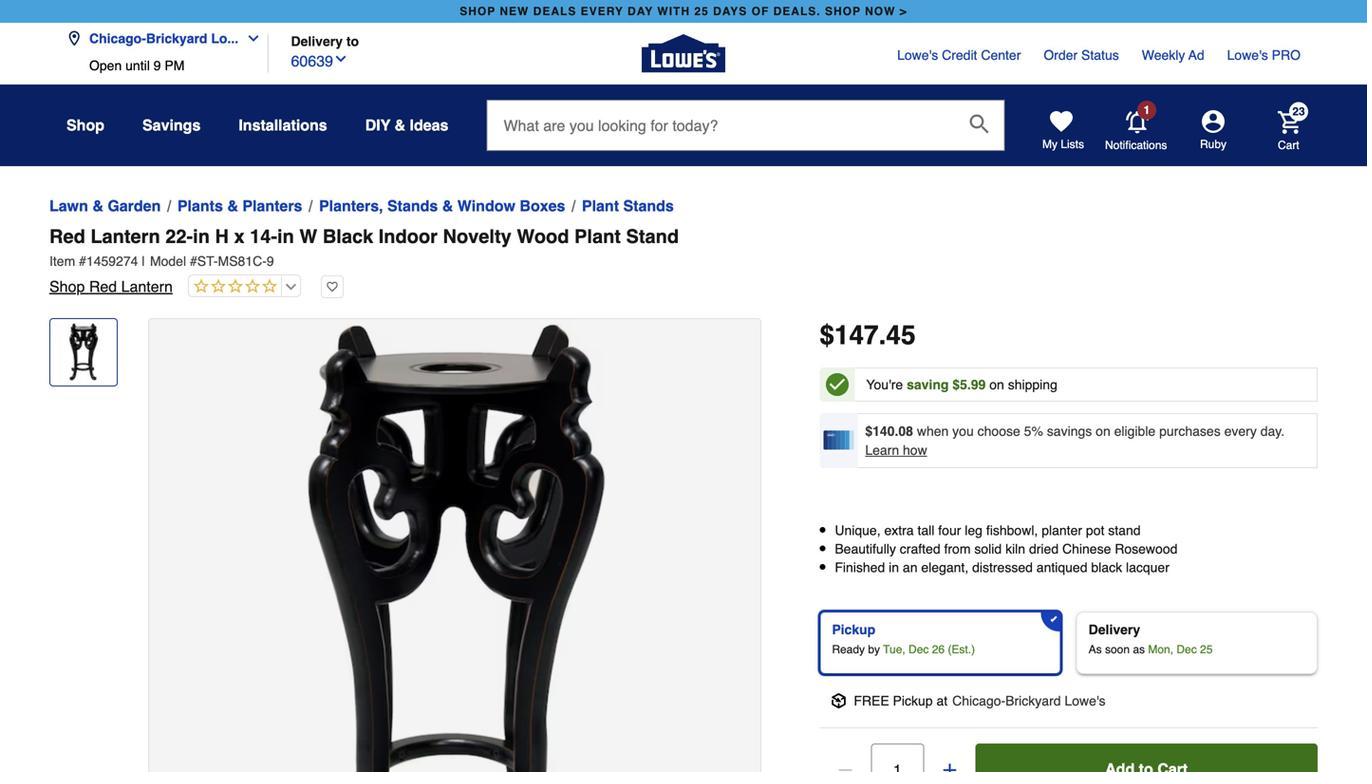 Task type: vqa. For each thing, say whether or not it's contained in the screenshot.
Boxes
yes



Task type: describe. For each thing, give the bounding box(es) containing it.
lowe's pro
[[1228, 47, 1301, 63]]

red lantern 22-in h x 14-in w black indoor novelty wood plant stand item # 1459274 | model # st-ms81c-9
[[49, 226, 679, 269]]

shop new deals every day with 25 days of deals. shop now >
[[460, 5, 908, 18]]

14-
[[250, 226, 277, 247]]

2 # from the left
[[190, 254, 197, 269]]

$ 147 . 45
[[820, 320, 916, 350]]

window
[[458, 197, 516, 215]]

22-
[[165, 226, 193, 247]]

leg
[[965, 523, 983, 538]]

red inside red lantern 22-in h x 14-in w black indoor novelty wood plant stand item # 1459274 | model # st-ms81c-9
[[49, 226, 85, 247]]

1 # from the left
[[79, 254, 86, 269]]

1 horizontal spatial in
[[277, 226, 294, 247]]

my lists link
[[1043, 110, 1085, 152]]

savings
[[1047, 424, 1092, 439]]

pm
[[165, 58, 185, 73]]

26
[[932, 643, 945, 656]]

lowe's credit center
[[898, 47, 1021, 63]]

lantern inside red lantern 22-in h x 14-in w black indoor novelty wood plant stand item # 1459274 | model # st-ms81c-9
[[91, 226, 160, 247]]

option group containing pickup
[[812, 604, 1326, 682]]

25 for delivery
[[1201, 643, 1213, 656]]

st-
[[197, 254, 218, 269]]

shop button
[[66, 108, 104, 142]]

Search Query text field
[[488, 101, 955, 150]]

you're saving $5.99 on shipping
[[867, 377, 1058, 392]]

new
[[500, 5, 529, 18]]

1 vertical spatial chicago-
[[953, 693, 1006, 708]]

& for plants
[[227, 197, 238, 215]]

by
[[868, 643, 880, 656]]

h
[[215, 226, 229, 247]]

credit
[[942, 47, 978, 63]]

planters,
[[319, 197, 383, 215]]

how
[[903, 443, 928, 458]]

deals
[[533, 5, 577, 18]]

$5.99
[[953, 377, 986, 392]]

25 for shop
[[695, 5, 709, 18]]

lowe's home improvement logo image
[[642, 12, 726, 95]]

$
[[820, 320, 835, 350]]

1 shop from the left
[[460, 5, 496, 18]]

model
[[150, 254, 186, 269]]

pickup ready by tue, dec 26 (est.)
[[832, 622, 975, 656]]

zero stars image
[[189, 278, 277, 296]]

1 vertical spatial brickyard
[[1006, 693, 1061, 708]]

weekly
[[1142, 47, 1186, 63]]

my
[[1043, 138, 1058, 151]]

chinese
[[1063, 541, 1112, 557]]

black
[[1092, 560, 1123, 575]]

diy
[[365, 116, 391, 134]]

savings button
[[142, 108, 201, 142]]

finished
[[835, 560, 885, 575]]

an
[[903, 560, 918, 575]]

0 horizontal spatial on
[[990, 377, 1005, 392]]

extra
[[885, 523, 914, 538]]

open
[[89, 58, 122, 73]]

status
[[1082, 47, 1120, 63]]

lists
[[1061, 138, 1085, 151]]

pro
[[1272, 47, 1301, 63]]

planters
[[242, 197, 302, 215]]

as
[[1089, 643, 1102, 656]]

search image
[[970, 114, 989, 133]]

four
[[939, 523, 962, 538]]

dec inside the delivery as soon as mon, dec 25
[[1177, 643, 1197, 656]]

distressed
[[973, 560, 1033, 575]]

solid
[[975, 541, 1002, 557]]

tall
[[918, 523, 935, 538]]

kiln
[[1006, 541, 1026, 557]]

planters, stands & window boxes
[[319, 197, 565, 215]]

plant stands link
[[582, 195, 674, 217]]

until
[[125, 58, 150, 73]]

stands for plant
[[623, 197, 674, 215]]

plus image
[[941, 761, 960, 772]]

my lists
[[1043, 138, 1085, 151]]

1
[[1144, 104, 1150, 117]]

chevron down image inside 60639 button
[[333, 51, 349, 66]]

saving
[[907, 377, 949, 392]]

learn
[[866, 443, 900, 458]]

check circle filled image
[[826, 373, 849, 396]]

lowe's home improvement lists image
[[1050, 110, 1073, 133]]

lawn & garden
[[49, 197, 161, 215]]

day
[[628, 5, 654, 18]]

free
[[854, 693, 890, 708]]

choose
[[978, 424, 1021, 439]]

pot
[[1086, 523, 1105, 538]]

lowe's credit center link
[[898, 46, 1021, 65]]

days
[[713, 5, 748, 18]]

fishbowl,
[[987, 523, 1038, 538]]

lacquer
[[1126, 560, 1170, 575]]

$140.08 when you choose 5% savings on eligible purchases every day. learn how
[[866, 424, 1285, 458]]

60639 button
[[291, 48, 349, 73]]

lowe's for lowe's pro
[[1228, 47, 1269, 63]]

shop for shop
[[66, 116, 104, 134]]

on inside $140.08 when you choose 5% savings on eligible purchases every day. learn how
[[1096, 424, 1111, 439]]

x
[[234, 226, 245, 247]]

brickyard inside button
[[146, 31, 208, 46]]

with
[[658, 5, 691, 18]]

wood
[[517, 226, 569, 247]]

weekly ad
[[1142, 47, 1205, 63]]

delivery for as
[[1089, 622, 1141, 637]]

mon,
[[1149, 643, 1174, 656]]



Task type: locate. For each thing, give the bounding box(es) containing it.
on right $5.99
[[990, 377, 1005, 392]]

rosewood
[[1115, 541, 1178, 557]]

eligible
[[1115, 424, 1156, 439]]

1 horizontal spatial brickyard
[[1006, 693, 1061, 708]]

pickup left at
[[893, 693, 933, 708]]

plant right the boxes
[[582, 197, 619, 215]]

& up x
[[227, 197, 238, 215]]

chevron down image
[[239, 31, 261, 46], [333, 51, 349, 66]]

w
[[300, 226, 317, 247]]

boxes
[[520, 197, 565, 215]]

2 horizontal spatial lowe's
[[1228, 47, 1269, 63]]

novelty
[[443, 226, 512, 247]]

chicago- up 'open'
[[89, 31, 146, 46]]

1 vertical spatial red
[[89, 278, 117, 295]]

unique,
[[835, 523, 881, 538]]

weekly ad link
[[1142, 46, 1205, 65]]

stand
[[1109, 523, 1141, 538]]

lowe's left credit
[[898, 47, 939, 63]]

& for diy
[[395, 116, 406, 134]]

25
[[695, 5, 709, 18], [1201, 643, 1213, 656]]

plant inside red lantern 22-in h x 14-in w black indoor novelty wood plant stand item # 1459274 | model # st-ms81c-9
[[575, 226, 621, 247]]

0 horizontal spatial delivery
[[291, 34, 343, 49]]

savings
[[142, 116, 201, 134]]

delivery for to
[[291, 34, 343, 49]]

free pickup at chicago-brickyard lowe's
[[854, 693, 1106, 708]]

0 horizontal spatial 25
[[695, 5, 709, 18]]

ad
[[1189, 47, 1205, 63]]

item number 1 4 5 9 2 7 4 and model number s t - m s 8 1 c - 9 element
[[49, 252, 1318, 271]]

installations button
[[239, 108, 327, 142]]

|
[[142, 254, 145, 269]]

1 horizontal spatial shop
[[825, 5, 861, 18]]

0 vertical spatial on
[[990, 377, 1005, 392]]

lowe's pro link
[[1228, 46, 1301, 65]]

lawn
[[49, 197, 88, 215]]

Stepper number input field with increment and decrement buttons number field
[[871, 743, 924, 772]]

shop down 'open'
[[66, 116, 104, 134]]

ms81c-
[[218, 254, 267, 269]]

tue,
[[884, 643, 906, 656]]

delivery up "60639"
[[291, 34, 343, 49]]

open until 9 pm
[[89, 58, 185, 73]]

order status link
[[1044, 46, 1120, 65]]

1 vertical spatial 9
[[267, 254, 274, 269]]

lawn & garden link
[[49, 195, 161, 217]]

1 vertical spatial delivery
[[1089, 622, 1141, 637]]

minus image
[[836, 761, 855, 772]]

every
[[581, 5, 624, 18]]

1 vertical spatial chevron down image
[[333, 51, 349, 66]]

# right item
[[79, 254, 86, 269]]

brickyard
[[146, 31, 208, 46], [1006, 693, 1061, 708]]

& right the "diy"
[[395, 116, 406, 134]]

antiqued
[[1037, 560, 1088, 575]]

0 horizontal spatial dec
[[909, 643, 929, 656]]

red up item
[[49, 226, 85, 247]]

shop red lantern
[[49, 278, 173, 295]]

you
[[953, 424, 974, 439]]

1 horizontal spatial red
[[89, 278, 117, 295]]

0 horizontal spatial 9
[[154, 58, 161, 73]]

red lantern  #st-ms81c-9 - thumbnail image
[[54, 323, 113, 382]]

chevron down image down to
[[333, 51, 349, 66]]

in left an
[[889, 560, 899, 575]]

red lantern  #st-ms81c-9 image
[[149, 319, 761, 772]]

of
[[752, 5, 770, 18]]

unique, extra tall four leg fishbowl, planter pot stand beautifully crafted from solid kiln dried chinese rosewood finished in an elegant, distressed antiqued black lacquer
[[835, 523, 1178, 575]]

every
[[1225, 424, 1257, 439]]

1 horizontal spatial delivery
[[1089, 622, 1141, 637]]

you're
[[867, 377, 903, 392]]

1 horizontal spatial chicago-
[[953, 693, 1006, 708]]

heart outline image
[[321, 275, 344, 298]]

9 down 14-
[[267, 254, 274, 269]]

1 dec from the left
[[909, 643, 929, 656]]

ruby
[[1200, 138, 1227, 151]]

shop down item
[[49, 278, 85, 295]]

1 vertical spatial lantern
[[121, 278, 173, 295]]

red down 1459274
[[89, 278, 117, 295]]

plants
[[177, 197, 223, 215]]

147
[[835, 320, 879, 350]]

& inside button
[[395, 116, 406, 134]]

item
[[49, 254, 75, 269]]

shop left new
[[460, 5, 496, 18]]

0 vertical spatial 9
[[154, 58, 161, 73]]

25 inside the delivery as soon as mon, dec 25
[[1201, 643, 1213, 656]]

& right the lawn
[[92, 197, 103, 215]]

option group
[[812, 604, 1326, 682]]

#
[[79, 254, 86, 269], [190, 254, 197, 269]]

& for lawn
[[92, 197, 103, 215]]

pickup up ready
[[832, 622, 876, 637]]

0 vertical spatial chevron down image
[[239, 31, 261, 46]]

1 horizontal spatial dec
[[1177, 643, 1197, 656]]

lo...
[[211, 31, 239, 46]]

delivery as soon as mon, dec 25
[[1089, 622, 1213, 656]]

2 shop from the left
[[825, 5, 861, 18]]

0 vertical spatial lantern
[[91, 226, 160, 247]]

in inside unique, extra tall four leg fishbowl, planter pot stand beautifully crafted from solid kiln dried chinese rosewood finished in an elegant, distressed antiqued black lacquer
[[889, 560, 899, 575]]

delivery inside the delivery as soon as mon, dec 25
[[1089, 622, 1141, 637]]

delivery to
[[291, 34, 359, 49]]

lowe's inside "link"
[[898, 47, 939, 63]]

2 stands from the left
[[623, 197, 674, 215]]

1 horizontal spatial on
[[1096, 424, 1111, 439]]

chicago-
[[89, 31, 146, 46], [953, 693, 1006, 708]]

on left eligible
[[1096, 424, 1111, 439]]

lowe's for lowe's credit center
[[898, 47, 939, 63]]

1 horizontal spatial chevron down image
[[333, 51, 349, 66]]

25 right with
[[695, 5, 709, 18]]

1 vertical spatial pickup
[[893, 693, 933, 708]]

shop for shop red lantern
[[49, 278, 85, 295]]

stands up stand
[[623, 197, 674, 215]]

diy & ideas button
[[365, 108, 449, 142]]

delivery up the soon
[[1089, 622, 1141, 637]]

0 vertical spatial shop
[[66, 116, 104, 134]]

0 horizontal spatial in
[[193, 226, 210, 247]]

1 vertical spatial plant
[[575, 226, 621, 247]]

cart
[[1278, 138, 1300, 152]]

0 vertical spatial plant
[[582, 197, 619, 215]]

0 vertical spatial chicago-
[[89, 31, 146, 46]]

0 horizontal spatial #
[[79, 254, 86, 269]]

stands up indoor
[[387, 197, 438, 215]]

now
[[865, 5, 896, 18]]

lowe's home improvement notification center image
[[1126, 111, 1149, 134]]

pickup image
[[831, 693, 847, 708]]

0 vertical spatial pickup
[[832, 622, 876, 637]]

lantern up 1459274
[[91, 226, 160, 247]]

1 horizontal spatial lowe's
[[1065, 693, 1106, 708]]

1 horizontal spatial 9
[[267, 254, 274, 269]]

ready
[[832, 643, 865, 656]]

0 horizontal spatial chevron down image
[[239, 31, 261, 46]]

pickup inside pickup ready by tue, dec 26 (est.)
[[832, 622, 876, 637]]

chicago- right at
[[953, 693, 1006, 708]]

0 vertical spatial 25
[[695, 5, 709, 18]]

0 horizontal spatial red
[[49, 226, 85, 247]]

0 horizontal spatial shop
[[460, 5, 496, 18]]

soon
[[1106, 643, 1130, 656]]

dec
[[909, 643, 929, 656], [1177, 643, 1197, 656]]

beautifully
[[835, 541, 896, 557]]

lantern down |
[[121, 278, 173, 295]]

in
[[193, 226, 210, 247], [277, 226, 294, 247], [889, 560, 899, 575]]

chevron down image inside the chicago-brickyard lo... button
[[239, 31, 261, 46]]

1 vertical spatial shop
[[49, 278, 85, 295]]

plant stands
[[582, 197, 674, 215]]

stands for planters,
[[387, 197, 438, 215]]

25 right mon,
[[1201, 643, 1213, 656]]

from
[[945, 541, 971, 557]]

in left the w
[[277, 226, 294, 247]]

lowe's left pro
[[1228, 47, 1269, 63]]

& left window
[[442, 197, 453, 215]]

location image
[[66, 31, 82, 46]]

crafted
[[900, 541, 941, 557]]

1 horizontal spatial #
[[190, 254, 197, 269]]

9 inside red lantern 22-in h x 14-in w black indoor novelty wood plant stand item # 1459274 | model # st-ms81c-9
[[267, 254, 274, 269]]

0 vertical spatial brickyard
[[146, 31, 208, 46]]

1459274
[[86, 254, 138, 269]]

0 horizontal spatial chicago-
[[89, 31, 146, 46]]

lowe's down as on the right of page
[[1065, 693, 1106, 708]]

1 stands from the left
[[387, 197, 438, 215]]

notifications
[[1106, 138, 1168, 152]]

plants & planters link
[[177, 195, 302, 217]]

1 vertical spatial on
[[1096, 424, 1111, 439]]

0 vertical spatial delivery
[[291, 34, 343, 49]]

indoor
[[379, 226, 438, 247]]

# right model in the left top of the page
[[190, 254, 197, 269]]

as
[[1133, 643, 1145, 656]]

learn how button
[[866, 441, 928, 460]]

elegant,
[[922, 560, 969, 575]]

shop left now at top
[[825, 5, 861, 18]]

0 vertical spatial red
[[49, 226, 85, 247]]

lowe's home improvement cart image
[[1278, 111, 1301, 134]]

plants & planters
[[177, 197, 302, 215]]

0 horizontal spatial stands
[[387, 197, 438, 215]]

chicago- inside button
[[89, 31, 146, 46]]

chicago-brickyard lo...
[[89, 31, 239, 46]]

0 horizontal spatial pickup
[[832, 622, 876, 637]]

shop new deals every day with 25 days of deals. shop now > link
[[456, 0, 912, 23]]

1 horizontal spatial pickup
[[893, 693, 933, 708]]

order status
[[1044, 47, 1120, 63]]

9 left "pm"
[[154, 58, 161, 73]]

brickyard right at
[[1006, 693, 1061, 708]]

None search field
[[487, 100, 1005, 166]]

dec left 26
[[909, 643, 929, 656]]

chevron down image left delivery to
[[239, 31, 261, 46]]

on
[[990, 377, 1005, 392], [1096, 424, 1111, 439]]

2 dec from the left
[[1177, 643, 1197, 656]]

planter
[[1042, 523, 1083, 538]]

1 vertical spatial 25
[[1201, 643, 1213, 656]]

brickyard up "pm"
[[146, 31, 208, 46]]

60639
[[291, 52, 333, 70]]

0 horizontal spatial lowe's
[[898, 47, 939, 63]]

to
[[347, 34, 359, 49]]

0 horizontal spatial brickyard
[[146, 31, 208, 46]]

dec inside pickup ready by tue, dec 26 (est.)
[[909, 643, 929, 656]]

diy & ideas
[[365, 116, 449, 134]]

dried
[[1030, 541, 1059, 557]]

in left h
[[193, 226, 210, 247]]

dec right mon,
[[1177, 643, 1197, 656]]

1 horizontal spatial stands
[[623, 197, 674, 215]]

purchases
[[1160, 424, 1221, 439]]

&
[[395, 116, 406, 134], [92, 197, 103, 215], [227, 197, 238, 215], [442, 197, 453, 215]]

>
[[900, 5, 908, 18]]

center
[[981, 47, 1021, 63]]

garden
[[108, 197, 161, 215]]

1 horizontal spatial 25
[[1201, 643, 1213, 656]]

plant down plant stands link
[[575, 226, 621, 247]]

delivery
[[291, 34, 343, 49], [1089, 622, 1141, 637]]

2 horizontal spatial in
[[889, 560, 899, 575]]

plant
[[582, 197, 619, 215], [575, 226, 621, 247]]



